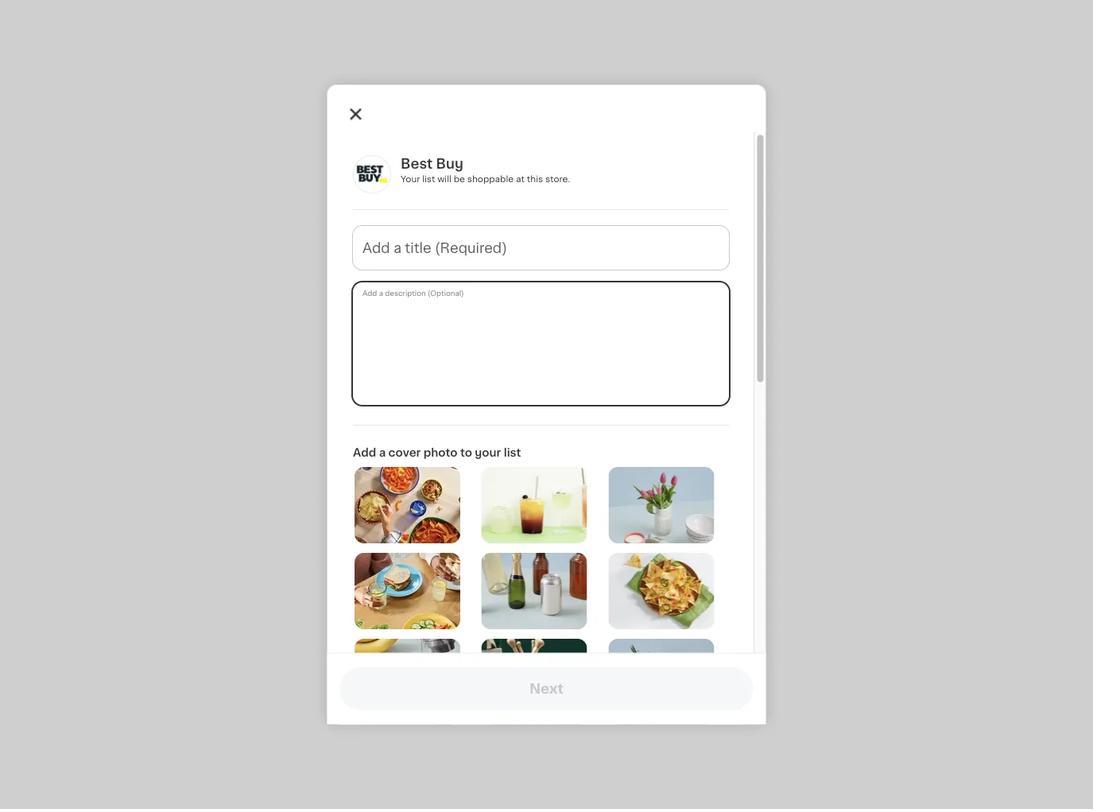Task type: locate. For each thing, give the bounding box(es) containing it.
list right your
[[504, 447, 521, 458]]

list left will at the top
[[422, 174, 435, 183]]

an assortment of glasses increasing in height with various cocktails. image
[[481, 467, 587, 543]]

a bunch of kale, a sliced lemon, a half of an avocado, a cucumber, a bunch of bananas, and a blender. image
[[354, 638, 460, 715]]

list
[[422, 174, 435, 183], [504, 447, 521, 458]]

0 horizontal spatial list
[[422, 174, 435, 183]]

be
[[454, 174, 465, 183]]

0 vertical spatial list
[[422, 174, 435, 183]]

a small white vase of pink tulips, a stack of 3 white bowls, and a rolled napkin. image
[[608, 467, 714, 543]]

Add a title (Required) text field
[[353, 226, 729, 269]]

list inside best buy your list will be shoppable at this store.
[[422, 174, 435, 183]]

best
[[401, 157, 433, 170]]

1 horizontal spatial list
[[504, 447, 521, 458]]

1 vertical spatial list
[[504, 447, 521, 458]]

a table with two people sitting around it eating sandwiches with 2 glasses of lemon water, and cut vegetables on a plate. image
[[354, 552, 460, 629]]

None text field
[[353, 282, 729, 405]]

to
[[460, 447, 472, 458]]

buy
[[436, 157, 463, 170]]

a
[[379, 447, 386, 458]]

none text field inside list_add_items dialog
[[353, 282, 729, 405]]

at
[[516, 174, 525, 183]]



Task type: describe. For each thing, give the bounding box(es) containing it.
shoppable
[[467, 174, 514, 183]]

bowl of nachos covered in cheese. image
[[608, 552, 714, 629]]

add a cover photo to your list
[[353, 447, 521, 458]]

a tabletop of makeup, skincare, and beauty products. image
[[481, 638, 587, 715]]

your
[[401, 174, 420, 183]]

a blue can, a silver can, an empty bottle, an empty champagne bottle, and two brown glass bottles. image
[[481, 552, 587, 629]]

best buy logo image
[[353, 155, 391, 193]]

a keyboard, mouse, notebook, cup of pencils, wire cable. image
[[608, 638, 714, 715]]

a table with people sitting around it with a bowl of potato chips, doritos, and cheetos. image
[[354, 467, 460, 543]]

add
[[353, 447, 376, 458]]

photo
[[423, 447, 457, 458]]

best buy your list will be shoppable at this store.
[[401, 157, 570, 183]]

will
[[437, 174, 451, 183]]

your
[[475, 447, 501, 458]]

cover
[[388, 447, 421, 458]]

list_add_items dialog
[[327, 85, 767, 809]]

store.
[[545, 174, 570, 183]]

this
[[527, 174, 543, 183]]



Task type: vqa. For each thing, say whether or not it's contained in the screenshot.
7:00PM
no



